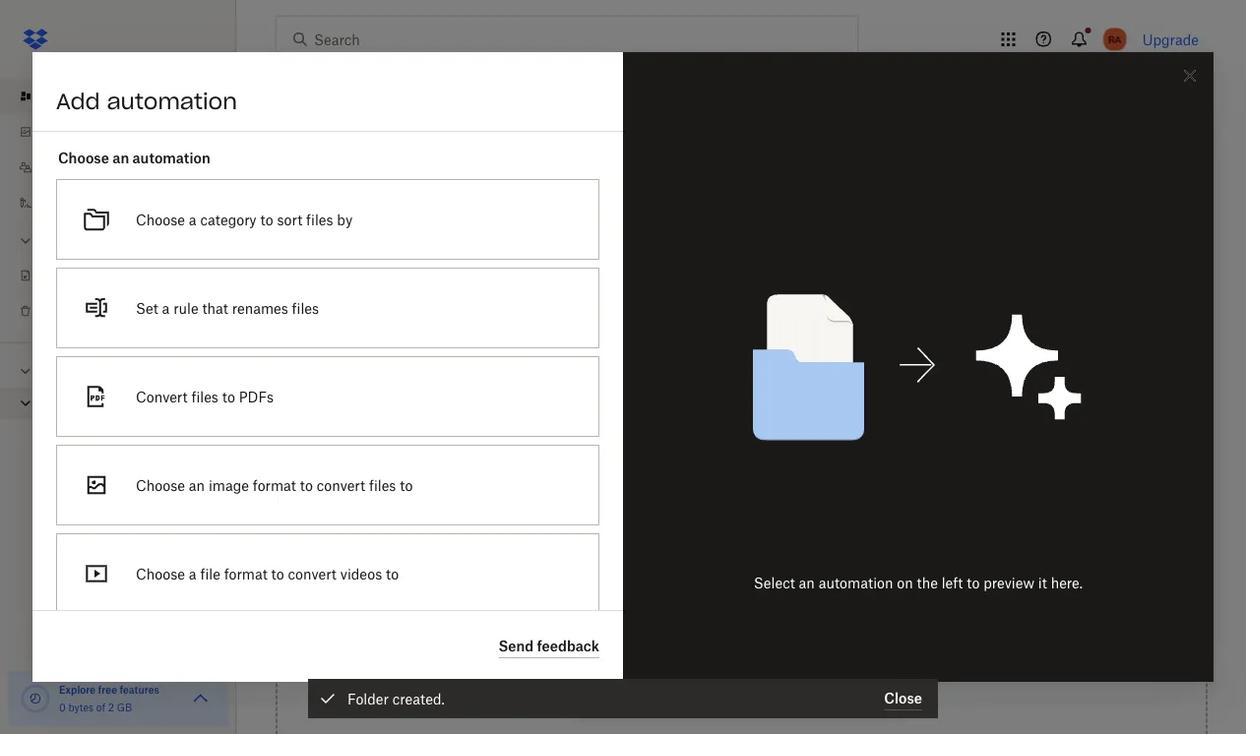 Task type: describe. For each thing, give the bounding box(es) containing it.
close button
[[884, 687, 922, 711]]

quota usage element
[[20, 683, 51, 715]]

create folder button
[[575, 79, 709, 154]]

more ways to add content element
[[574, 641, 909, 734]]

a for category
[[189, 211, 196, 228]]

deleted
[[41, 304, 85, 318]]

add automation
[[56, 88, 237, 115]]

signatures link
[[16, 185, 236, 221]]

convert
[[136, 388, 188, 405]]

shared
[[41, 160, 82, 175]]

sample link
[[39, 391, 221, 418]]

category
[[200, 211, 257, 228]]

send feedback
[[499, 638, 600, 655]]

convert files to pdfs
[[136, 388, 274, 405]]

photos
[[41, 125, 80, 139]]

0 vertical spatial automation
[[107, 88, 237, 115]]

choose an image format to convert files to
[[136, 477, 413, 494]]

starred button
[[360, 256, 434, 288]]

choose for choose a file format to convert videos to
[[136, 566, 185, 582]]

that
[[202, 300, 228, 317]]

1 vertical spatial sample
[[67, 397, 110, 412]]

image
[[209, 477, 249, 494]]

here.
[[1051, 574, 1083, 591]]

files inside list item
[[60, 89, 83, 104]]

free
[[98, 684, 117, 696]]

upgrade
[[1143, 31, 1199, 48]]

shared link
[[16, 150, 236, 185]]

folders
[[43, 363, 86, 378]]

send
[[499, 638, 534, 655]]

file
[[41, 268, 62, 283]]

gb
[[117, 701, 132, 714]]

explore free features 0 bytes of 2 gb
[[59, 684, 159, 714]]

file requests link
[[16, 258, 236, 293]]

explore
[[59, 684, 96, 696]]

on
[[897, 574, 913, 591]]

list containing all files
[[0, 67, 236, 343]]

a for rule
[[162, 300, 170, 317]]

an for choose an image format to convert files to
[[189, 477, 205, 494]]

add automation dialog
[[32, 52, 1214, 734]]

choose an automation
[[58, 149, 210, 166]]

upgrade link
[[1143, 31, 1199, 48]]

starred
[[376, 265, 418, 280]]

format for file
[[224, 566, 268, 582]]

folder
[[632, 126, 668, 141]]

convert for videos
[[288, 566, 337, 582]]

an for select an automation on the left to preview it here.
[[799, 574, 815, 591]]

pdfs
[[239, 388, 274, 405]]

choose for choose an image format to convert files to
[[136, 477, 185, 494]]

files right convert
[[191, 388, 218, 405]]

close
[[884, 690, 922, 707]]

rule
[[173, 300, 199, 317]]

features
[[120, 684, 159, 696]]

less image
[[16, 231, 35, 251]]

files up the videos
[[369, 477, 396, 494]]

all
[[41, 89, 56, 104]]

less
[[41, 233, 67, 248]]



Task type: locate. For each thing, give the bounding box(es) containing it.
sample down folders
[[67, 397, 110, 412]]

list
[[0, 67, 236, 343]]

1 vertical spatial automation
[[133, 149, 210, 166]]

renames
[[232, 300, 288, 317]]

a right set
[[162, 300, 170, 317]]

choose for choose an automation
[[58, 149, 109, 166]]

deleted files
[[41, 304, 111, 318]]

2 vertical spatial a
[[189, 566, 196, 582]]

an up signatures link
[[113, 149, 129, 166]]

a left the file
[[189, 566, 196, 582]]

convert left the videos
[[288, 566, 337, 582]]

1 horizontal spatial an
[[189, 477, 205, 494]]

2 vertical spatial automation
[[819, 574, 893, 591]]

all files
[[41, 89, 83, 104]]

alert
[[308, 679, 938, 719]]

send feedback button
[[499, 635, 600, 659]]

2
[[108, 701, 114, 714]]

2 horizontal spatial an
[[799, 574, 815, 591]]

format right the file
[[224, 566, 268, 582]]

bytes
[[68, 701, 94, 714]]

convert
[[317, 477, 365, 494], [288, 566, 337, 582]]

preview
[[984, 574, 1035, 591]]

0 vertical spatial format
[[253, 477, 296, 494]]

0
[[59, 701, 66, 714]]

requests
[[65, 268, 113, 283]]

format right image
[[253, 477, 296, 494]]

0 vertical spatial a
[[189, 211, 196, 228]]

automation down add automation
[[133, 149, 210, 166]]

1 vertical spatial convert
[[288, 566, 337, 582]]

1 horizontal spatial sample
[[276, 209, 343, 232]]

an left image
[[189, 477, 205, 494]]

0 horizontal spatial sample
[[67, 397, 110, 412]]

automation left 'on'
[[819, 574, 893, 591]]

a
[[189, 211, 196, 228], [162, 300, 170, 317], [189, 566, 196, 582]]

dropbox image
[[16, 20, 55, 59]]

choose down the shared link
[[136, 211, 185, 228]]

left
[[942, 574, 963, 591]]

deleted files link
[[16, 293, 236, 329]]

create
[[588, 126, 628, 141]]

set a rule that renames files
[[136, 300, 319, 317]]

an
[[113, 149, 129, 166], [189, 477, 205, 494], [799, 574, 815, 591]]

1 vertical spatial a
[[162, 300, 170, 317]]

photos link
[[16, 114, 236, 150]]

select
[[754, 574, 795, 591]]

an right select
[[799, 574, 815, 591]]

choose a file format to convert videos to
[[136, 566, 399, 582]]

create folder
[[588, 126, 668, 141]]

an for choose an automation
[[113, 149, 129, 166]]

sample up recents button
[[276, 209, 343, 232]]

sort
[[277, 211, 302, 228]]

folder
[[348, 691, 389, 707]]

folders button
[[0, 355, 236, 384]]

videos
[[340, 566, 382, 582]]

0 vertical spatial sample
[[276, 209, 343, 232]]

a left category
[[189, 211, 196, 228]]

automation for choose an automation
[[133, 149, 210, 166]]

files inside "link"
[[88, 304, 111, 318]]

created.
[[392, 691, 445, 707]]

choose left the file
[[136, 566, 185, 582]]

format for image
[[253, 477, 296, 494]]

files down recents button
[[292, 300, 319, 317]]

automation
[[107, 88, 237, 115], [133, 149, 210, 166], [819, 574, 893, 591]]

feedback
[[537, 638, 600, 655]]

file
[[200, 566, 220, 582]]

the
[[917, 574, 938, 591]]

all files link
[[16, 79, 236, 114]]

2 vertical spatial an
[[799, 574, 815, 591]]

0 vertical spatial an
[[113, 149, 129, 166]]

alert containing close
[[308, 679, 938, 719]]

sample
[[276, 209, 343, 232], [67, 397, 110, 412]]

to
[[260, 211, 273, 228], [222, 388, 235, 405], [300, 477, 313, 494], [400, 477, 413, 494], [271, 566, 284, 582], [386, 566, 399, 582], [967, 574, 980, 591]]

it
[[1038, 574, 1047, 591]]

0 vertical spatial convert
[[317, 477, 365, 494]]

convert up the videos
[[317, 477, 365, 494]]

folder created.
[[348, 691, 445, 707]]

choose left image
[[136, 477, 185, 494]]

format
[[253, 477, 296, 494], [224, 566, 268, 582]]

1 vertical spatial format
[[224, 566, 268, 582]]

0 horizontal spatial an
[[113, 149, 129, 166]]

automation up choose an automation
[[107, 88, 237, 115]]

a for file
[[189, 566, 196, 582]]

select an automation on the left to preview it here.
[[754, 574, 1083, 591]]

choose a category to sort files by
[[136, 211, 353, 228]]

files
[[60, 89, 83, 104], [306, 211, 333, 228], [292, 300, 319, 317], [88, 304, 111, 318], [191, 388, 218, 405], [369, 477, 396, 494]]

files left by
[[306, 211, 333, 228]]

file requests
[[41, 268, 113, 283]]

of
[[96, 701, 105, 714]]

convert for files
[[317, 477, 365, 494]]

add
[[56, 88, 100, 115]]

files right all
[[60, 89, 83, 104]]

automation for select an automation on the left to preview it here.
[[819, 574, 893, 591]]

all files list item
[[0, 79, 236, 114]]

choose down 'photos'
[[58, 149, 109, 166]]

set
[[136, 300, 158, 317]]

choose
[[58, 149, 109, 166], [136, 211, 185, 228], [136, 477, 185, 494], [136, 566, 185, 582]]

recents button
[[276, 256, 352, 288]]

1 vertical spatial an
[[189, 477, 205, 494]]

signatures
[[41, 195, 102, 210]]

files right deleted
[[88, 304, 111, 318]]

choose for choose a category to sort files by
[[136, 211, 185, 228]]

by
[[337, 211, 353, 228]]

recents
[[291, 265, 336, 280]]



Task type: vqa. For each thing, say whether or not it's contained in the screenshot.
Invite members
no



